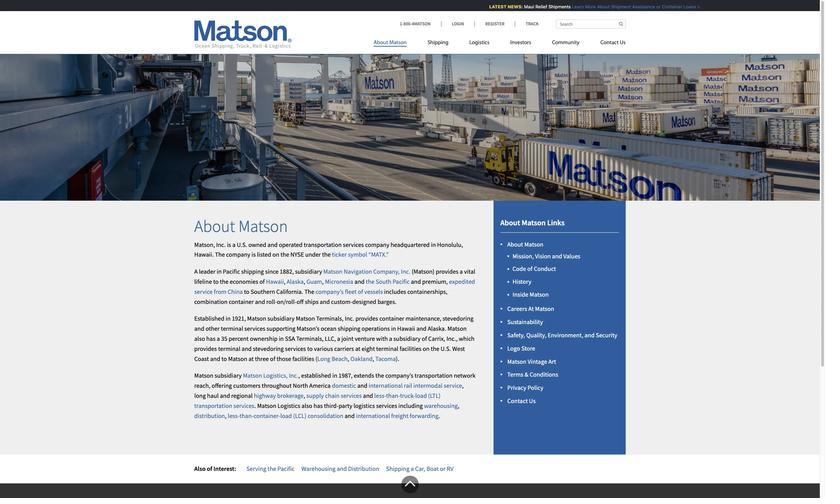 Task type: vqa. For each thing, say whether or not it's contained in the screenshot.
update
no



Task type: describe. For each thing, give the bounding box(es) containing it.
in inside , established in 1987, extends the company's transportation network reach, offering customers throughout north america
[[332, 372, 337, 380]]

party
[[339, 402, 352, 410]]

0 vertical spatial stevedoring
[[443, 315, 474, 323]]

long beach link
[[317, 355, 348, 363]]

the inside (matson) provides a vital lifeline to the economies of
[[220, 278, 229, 286]]

three
[[255, 355, 269, 363]]

inc. inside matson, inc. is a u.s. owned and operated transportation services company headquartered in honolulu, hawaii. the company is listed on the nyse under the
[[216, 241, 226, 249]]

(ltl)
[[428, 392, 441, 400]]

0 horizontal spatial company
[[226, 251, 250, 259]]

less-than-container-load (lcl) consolidation link
[[228, 412, 343, 420]]

about matson inside about matson links section
[[507, 241, 544, 249]]

1 vertical spatial pacific
[[393, 278, 410, 286]]

matson right at on the bottom right of page
[[535, 305, 554, 313]]

and down maintenance,
[[417, 325, 427, 333]]

ssa
[[285, 335, 295, 343]]

logistics inside top menu "navigation"
[[470, 40, 490, 46]]

service inside expedited service from china
[[194, 288, 213, 296]]

cranes load and offload matson containers from the containership at the terminal. image
[[0, 43, 820, 201]]

careers
[[507, 305, 527, 313]]

listed
[[257, 251, 271, 259]]

privacy
[[507, 384, 527, 392]]

a
[[194, 268, 198, 276]]

matson's
[[297, 325, 320, 333]]

less-than-truck-load (ltl) transportation services link
[[194, 392, 441, 410]]

1 horizontal spatial contact us link
[[590, 37, 626, 51]]

operated
[[279, 241, 303, 249]]

contact us inside about matson links section
[[507, 397, 536, 405]]

domestic
[[332, 382, 356, 390]]

1 vertical spatial provides
[[356, 315, 378, 323]]

lifeline
[[194, 278, 212, 286]]

1882,
[[280, 268, 294, 276]]

and inside . matson logistics also has third-party logistics services including warehousing , distribution , less-than-container-load (lcl) consolidation and international freight forwarding .
[[345, 412, 355, 420]]

in right operations
[[391, 325, 396, 333]]

register link
[[475, 21, 515, 27]]

of right fleet
[[358, 288, 363, 296]]

logistics inside . matson logistics also has third-party logistics services including warehousing , distribution , less-than-container-load (lcl) consolidation and international freight forwarding .
[[278, 402, 300, 410]]

0 vertical spatial at
[[355, 345, 360, 353]]

warehousing and distribution
[[301, 465, 379, 473]]

(
[[316, 355, 317, 363]]

0 horizontal spatial contact us link
[[507, 397, 536, 405]]

containerships,
[[408, 288, 448, 296]]

the left ticker
[[322, 251, 331, 259]]

nyse
[[291, 251, 304, 259]]

mission,
[[513, 252, 534, 260]]

alaska link
[[287, 278, 304, 286]]

&
[[525, 371, 529, 379]]

and down navigation
[[355, 278, 365, 286]]

, inside , long haul and regional
[[462, 382, 464, 390]]

community link
[[542, 37, 590, 51]]

a inside matson, inc. is a u.s. owned and operated transportation services company headquartered in honolulu, hawaii. the company is listed on the nyse under the
[[232, 241, 236, 249]]

transportation inside , established in 1987, extends the company's transportation network reach, offering customers throughout north america
[[415, 372, 453, 380]]

code of conduct
[[513, 265, 556, 273]]

subsidiary up supporting
[[268, 315, 295, 323]]

0 horizontal spatial about matson link
[[374, 37, 417, 51]]

matson subsidiary matson logistics, inc.
[[194, 372, 298, 380]]

oakland
[[351, 355, 373, 363]]

hawaii.
[[194, 251, 214, 259]]

hawaii inside established in 1921, matson subsidiary matson terminals, inc. provides container maintenance, stevedoring and other terminal services supporting matson's ocean shipping operations in hawaii and alaska. matson also has a 35 percent ownership in ssa terminals, llc, a joint venture with a subsidiary of carrix, inc., which provides terminal and stevedoring services to various carriers at eight terminal facilities on the u.s. west coast and to matson at three of those facilities (
[[397, 325, 415, 333]]

load inside . matson logistics also has third-party logistics services including warehousing , distribution , less-than-container-load (lcl) consolidation and international freight forwarding .
[[280, 412, 292, 420]]

the down the matson navigation company, inc. link on the left
[[366, 278, 375, 286]]

inc.,
[[447, 335, 458, 343]]

has inside established in 1921, matson subsidiary matson terminals, inc. provides container maintenance, stevedoring and other terminal services supporting matson's ocean shipping operations in hawaii and alaska. matson also has a 35 percent ownership in ssa terminals, llc, a joint venture with a subsidiary of carrix, inc., which provides terminal and stevedoring services to various carriers at eight terminal facilities on the u.s. west coast and to matson at three of those facilities (
[[206, 335, 216, 343]]

matson left links
[[522, 218, 546, 228]]

0 vertical spatial terminals,
[[316, 315, 344, 323]]

also inside established in 1921, matson subsidiary matson terminals, inc. provides container maintenance, stevedoring and other terminal services supporting matson's ocean shipping operations in hawaii and alaska. matson also has a 35 percent ownership in ssa terminals, llc, a joint venture with a subsidiary of carrix, inc., which provides terminal and stevedoring services to various carriers at eight terminal facilities on the u.s. west coast and to matson at three of those facilities (
[[194, 335, 205, 343]]

matson up "owned"
[[238, 216, 288, 237]]

logistics,
[[263, 372, 288, 380]]

to left various
[[307, 345, 313, 353]]

freight
[[391, 412, 409, 420]]

, long haul and regional
[[194, 382, 464, 400]]

safety, quality, environment, and security
[[507, 331, 618, 339]]

contact inside top menu "navigation"
[[601, 40, 619, 46]]

various
[[314, 345, 333, 353]]

since
[[265, 268, 279, 276]]

joint
[[342, 335, 354, 343]]

symbol
[[348, 251, 367, 259]]

policy
[[528, 384, 544, 392]]

less- inside . matson logistics also has third-party logistics services including warehousing , distribution , less-than-container-load (lcl) consolidation and international freight forwarding .
[[228, 412, 240, 420]]

subsidiary up guam link
[[295, 268, 322, 276]]

and right coast at the bottom
[[210, 355, 220, 363]]

oakland link
[[351, 355, 373, 363]]

and down extends
[[357, 382, 367, 390]]

off
[[297, 298, 304, 306]]

backtop image
[[401, 476, 419, 493]]

shipping for shipping a car, boat or rv
[[386, 465, 410, 473]]

long
[[194, 392, 206, 400]]

alaska
[[287, 278, 304, 286]]

search image
[[619, 22, 623, 26]]

micronesia
[[325, 278, 353, 286]]

inc. left (matson)
[[401, 268, 411, 276]]

1 horizontal spatial about matson link
[[507, 241, 544, 249]]

of inside about matson links section
[[528, 265, 533, 273]]

0 vertical spatial international
[[369, 382, 403, 390]]

supply
[[306, 392, 324, 400]]

privacy policy link
[[507, 384, 544, 392]]

alaska.
[[428, 325, 446, 333]]

. matson logistics also has third-party logistics services including warehousing , distribution , less-than-container-load (lcl) consolidation and international freight forwarding .
[[194, 402, 460, 420]]

company's inside , established in 1987, extends the company's transportation network reach, offering customers throughout north america
[[385, 372, 414, 380]]

tacoma link
[[375, 355, 396, 363]]

history
[[513, 278, 532, 286]]

network
[[454, 372, 476, 380]]

matson up inc.,
[[448, 325, 467, 333]]

and left other
[[194, 325, 204, 333]]

services inside the less-than-truck-load (ltl) transportation services
[[233, 402, 254, 410]]

matson inside . matson logistics also has third-party logistics services including warehousing , distribution , less-than-container-load (lcl) consolidation and international freight forwarding .
[[257, 402, 276, 410]]

register
[[485, 21, 505, 27]]

safety,
[[507, 331, 525, 339]]

carrix,
[[428, 335, 445, 343]]

and down southern
[[255, 298, 265, 306]]

shipping a car, boat or rv link
[[386, 465, 454, 473]]

domestic and international rail intermodal service
[[332, 382, 462, 390]]

0 horizontal spatial .
[[254, 402, 256, 410]]

1 vertical spatial about matson
[[194, 216, 288, 237]]

terminal up the percent in the left of the page
[[221, 325, 243, 333]]

services inside matson, inc. is a u.s. owned and operated transportation services company headquartered in honolulu, hawaii. the company is listed on the nyse under the
[[343, 241, 364, 249]]

long beach , oakland , tacoma ).
[[317, 355, 399, 363]]

a right with
[[389, 335, 392, 343]]

about matson links
[[501, 218, 565, 228]]

matson up 'terms'
[[507, 358, 527, 366]]

the inside matson, inc. is a u.s. owned and operated transportation services company headquartered in honolulu, hawaii. the company is listed on the nyse under the
[[215, 251, 225, 259]]

in left ssa
[[279, 335, 284, 343]]

0 vertical spatial shipping
[[241, 268, 264, 276]]

load inside the less-than-truck-load (ltl) transportation services
[[415, 392, 427, 400]]

0 vertical spatial facilities
[[400, 345, 422, 353]]

and up logistics
[[363, 392, 373, 400]]

brokerage
[[277, 392, 304, 400]]

in left 1921,
[[226, 315, 231, 323]]

includes
[[384, 288, 406, 296]]

of inside (matson) provides a vital lifeline to the economies of
[[260, 278, 265, 286]]

subsidiary up ).
[[394, 335, 421, 343]]

percent
[[229, 335, 249, 343]]

warehousing
[[301, 465, 336, 473]]

matson up vision
[[525, 241, 544, 249]]

about matson links section
[[485, 201, 634, 455]]

guam
[[307, 278, 322, 286]]

0 horizontal spatial or
[[440, 465, 446, 473]]

in right leader
[[217, 268, 222, 276]]

shipping link
[[417, 37, 459, 51]]

1-800-4matson
[[400, 21, 431, 27]]

llc,
[[325, 335, 336, 343]]

other
[[206, 325, 220, 333]]

(matson)
[[412, 268, 435, 276]]

serving the pacific
[[247, 465, 295, 473]]

matson up matson's
[[296, 315, 315, 323]]

and left the security
[[585, 331, 595, 339]]

subsidiary up offering
[[215, 372, 242, 380]]

1 vertical spatial terminals,
[[296, 335, 324, 343]]

matson vintage art link
[[507, 358, 556, 366]]

terms & conditions
[[507, 371, 558, 379]]

inside matson
[[513, 291, 549, 299]]

hawaii link
[[266, 278, 284, 286]]

container
[[657, 4, 678, 9]]

logo store link
[[507, 344, 535, 352]]

international inside . matson logistics also has third-party logistics services including warehousing , distribution , less-than-container-load (lcl) consolidation and international freight forwarding .
[[356, 412, 390, 420]]

west
[[452, 345, 465, 353]]

operations
[[362, 325, 390, 333]]

0 vertical spatial company's
[[316, 288, 344, 296]]

and left distribution
[[337, 465, 347, 473]]

services inside . matson logistics also has third-party logistics services including warehousing , distribution , less-than-container-load (lcl) consolidation and international freight forwarding .
[[376, 402, 397, 410]]

on inside established in 1921, matson subsidiary matson terminals, inc. provides container maintenance, stevedoring and other terminal services supporting matson's ocean shipping operations in hawaii and alaska. matson also has a 35 percent ownership in ssa terminals, llc, a joint venture with a subsidiary of carrix, inc., which provides terminal and stevedoring services to various carriers at eight terminal facilities on the u.s. west coast and to matson at three of those facilities (
[[423, 345, 430, 353]]

about matson inside about matson "link"
[[374, 40, 407, 46]]

ticker
[[332, 251, 347, 259]]

sustainability
[[507, 318, 543, 326]]

security
[[596, 331, 618, 339]]

contact us inside top menu "navigation"
[[601, 40, 626, 46]]

of left carrix,
[[422, 335, 427, 343]]

of right "also"
[[207, 465, 212, 473]]

distribution link
[[194, 412, 225, 420]]

0 horizontal spatial at
[[249, 355, 254, 363]]

intermodal
[[414, 382, 443, 390]]

inc. inside established in 1921, matson subsidiary matson terminals, inc. provides container maintenance, stevedoring and other terminal services supporting matson's ocean shipping operations in hawaii and alaska. matson also has a 35 percent ownership in ssa terminals, llc, a joint venture with a subsidiary of carrix, inc., which provides terminal and stevedoring services to various carriers at eight terminal facilities on the u.s. west coast and to matson at three of those facilities (
[[345, 315, 354, 323]]

terminal up "tacoma"
[[376, 345, 399, 353]]

0 vertical spatial pacific
[[223, 268, 240, 276]]

a left 35
[[217, 335, 220, 343]]

extends
[[354, 372, 374, 380]]

contact inside about matson links section
[[507, 397, 528, 405]]

the inside , established in 1987, extends the company's transportation network reach, offering customers throughout north america
[[376, 372, 384, 380]]



Task type: locate. For each thing, give the bounding box(es) containing it.
matson up customers
[[243, 372, 262, 380]]

0 vertical spatial about matson
[[374, 40, 407, 46]]

less- inside the less-than-truck-load (ltl) transportation services
[[374, 392, 386, 400]]

is right "matson,"
[[227, 241, 231, 249]]

car,
[[415, 465, 425, 473]]

1 horizontal spatial transportation
[[304, 241, 342, 249]]

0 horizontal spatial logistics
[[278, 402, 300, 410]]

matson up 'micronesia' link
[[323, 268, 343, 276]]

matson up reach,
[[194, 372, 213, 380]]

about matson link down 1-
[[374, 37, 417, 51]]

0 horizontal spatial u.s.
[[237, 241, 247, 249]]

company up "matx."
[[365, 241, 389, 249]]

domestic link
[[332, 382, 356, 390]]

with
[[376, 335, 388, 343]]

of right code on the right bottom of page
[[528, 265, 533, 273]]

forwarding
[[410, 412, 439, 420]]

0 horizontal spatial shipping
[[241, 268, 264, 276]]

container inside established in 1921, matson subsidiary matson terminals, inc. provides container maintenance, stevedoring and other terminal services supporting matson's ocean shipping operations in hawaii and alaska. matson also has a 35 percent ownership in ssa terminals, llc, a joint venture with a subsidiary of carrix, inc., which provides terminal and stevedoring services to various carriers at eight terminal facilities on the u.s. west coast and to matson at three of those facilities (
[[379, 315, 404, 323]]

0 vertical spatial the
[[215, 251, 225, 259]]

1921,
[[232, 315, 246, 323]]

chain
[[325, 392, 340, 400]]

0 vertical spatial less-
[[374, 392, 386, 400]]

0 horizontal spatial than-
[[240, 412, 254, 420]]

1 horizontal spatial contact us
[[601, 40, 626, 46]]

mission, vision and values link
[[513, 252, 581, 260]]

1 horizontal spatial on
[[423, 345, 430, 353]]

ticker symbol "matx." link
[[332, 251, 389, 259]]

0 vertical spatial also
[[194, 335, 205, 343]]

and right vision
[[552, 252, 562, 260]]

hawaii down since
[[266, 278, 284, 286]]

track
[[526, 21, 539, 27]]

contact down search search field
[[601, 40, 619, 46]]

stevedoring down ownership
[[253, 345, 284, 353]]

, established in 1987, extends the company's transportation network reach, offering customers throughout north america
[[194, 372, 476, 390]]

transportation inside matson, inc. is a u.s. owned and operated transportation services company headquartered in honolulu, hawaii. the company is listed on the nyse under the
[[304, 241, 342, 249]]

container down china
[[229, 298, 254, 306]]

mission, vision and values
[[513, 252, 581, 260]]

maintenance,
[[406, 315, 442, 323]]

shipping up backtop image
[[386, 465, 410, 473]]

of right three
[[270, 355, 275, 363]]

than-
[[386, 392, 400, 400], [240, 412, 254, 420]]

1 horizontal spatial container
[[379, 315, 404, 323]]

international
[[369, 382, 403, 390], [356, 412, 390, 420]]

0 horizontal spatial the
[[215, 251, 225, 259]]

container
[[229, 298, 254, 306], [379, 315, 404, 323]]

2 horizontal spatial transportation
[[415, 372, 453, 380]]

1 vertical spatial us
[[529, 397, 536, 405]]

1 vertical spatial than-
[[240, 412, 254, 420]]

established
[[194, 315, 224, 323]]

international left the rail
[[369, 382, 403, 390]]

the down operated
[[281, 251, 289, 259]]

0 vertical spatial us
[[620, 40, 626, 46]]

1 horizontal spatial provides
[[356, 315, 378, 323]]

on
[[273, 251, 279, 259], [423, 345, 430, 353]]

0 vertical spatial contact us
[[601, 40, 626, 46]]

also inside . matson logistics also has third-party logistics services including warehousing , distribution , less-than-container-load (lcl) consolidation and international freight forwarding .
[[302, 402, 312, 410]]

company's up domestic and international rail intermodal service
[[385, 372, 414, 380]]

international freight forwarding link
[[356, 412, 439, 420]]

provides inside (matson) provides a vital lifeline to the economies of
[[436, 268, 459, 276]]

the right the serving
[[268, 465, 276, 473]]

1 vertical spatial logistics
[[278, 402, 300, 410]]

the down carrix,
[[431, 345, 440, 353]]

navigation
[[344, 268, 372, 276]]

2 horizontal spatial provides
[[436, 268, 459, 276]]

shipping
[[428, 40, 449, 46], [386, 465, 410, 473]]

on right listed
[[273, 251, 279, 259]]

terminal down 35
[[218, 345, 240, 353]]

or left rv
[[440, 465, 446, 473]]

1 vertical spatial company
[[226, 251, 250, 259]]

0 horizontal spatial provides
[[194, 345, 217, 353]]

about matson link
[[374, 37, 417, 51], [507, 241, 544, 249]]

about matson link up mission,
[[507, 241, 544, 249]]

truck-
[[400, 392, 415, 400]]

values
[[564, 252, 581, 260]]

0 vertical spatial on
[[273, 251, 279, 259]]

matson navigation company, inc. link
[[323, 268, 411, 276]]

0 vertical spatial contact
[[601, 40, 619, 46]]

contact us down privacy policy
[[507, 397, 536, 405]]

1 vertical spatial contact
[[507, 397, 528, 405]]

2 vertical spatial provides
[[194, 345, 217, 353]]

contact us down search icon
[[601, 40, 626, 46]]

about matson down 1-
[[374, 40, 407, 46]]

u.s. inside matson, inc. is a u.s. owned and operated transportation services company headquartered in honolulu, hawaii. the company is listed on the nyse under the
[[237, 241, 247, 249]]

0 horizontal spatial is
[[227, 241, 231, 249]]

us inside about matson links section
[[529, 397, 536, 405]]

and down the percent in the left of the page
[[242, 345, 252, 353]]

top menu navigation
[[374, 37, 626, 51]]

, inside , established in 1987, extends the company's transportation network reach, offering customers throughout north america
[[298, 372, 300, 380]]

1 vertical spatial service
[[444, 382, 462, 390]]

company's down micronesia
[[316, 288, 344, 296]]

matson up at on the bottom right of page
[[530, 291, 549, 299]]

china
[[228, 288, 243, 296]]

terms & conditions link
[[507, 371, 558, 379]]

0 horizontal spatial pacific
[[223, 268, 240, 276]]

services up party
[[341, 392, 362, 400]]

those
[[277, 355, 291, 363]]

haul
[[207, 392, 219, 400]]

contact
[[601, 40, 619, 46], [507, 397, 528, 405]]

about matson
[[374, 40, 407, 46], [194, 216, 288, 237], [507, 241, 544, 249]]

u.s. inside established in 1921, matson subsidiary matson terminals, inc. provides container maintenance, stevedoring and other terminal services supporting matson's ocean shipping operations in hawaii and alaska. matson also has a 35 percent ownership in ssa terminals, llc, a joint venture with a subsidiary of carrix, inc., which provides terminal and stevedoring services to various carriers at eight terminal facilities on the u.s. west coast and to matson at three of those facilities (
[[441, 345, 451, 353]]

also up (lcl) on the left bottom of page
[[302, 402, 312, 410]]

services up symbol
[[343, 241, 364, 249]]

shipping up joint
[[338, 325, 360, 333]]

matson inside "link"
[[389, 40, 407, 46]]

1 vertical spatial load
[[280, 412, 292, 420]]

pacific up economies on the left of the page
[[223, 268, 240, 276]]

footer
[[0, 476, 820, 498]]

pacific up includes at the bottom of the page
[[393, 278, 410, 286]]

to inside (matson) provides a vital lifeline to the economies of
[[213, 278, 219, 286]]

us down search icon
[[620, 40, 626, 46]]

than- inside the less-than-truck-load (ltl) transportation services
[[386, 392, 400, 400]]

container inside includes containerships, combination container and roll-on/roll-off ships and custom-designed barges.
[[229, 298, 254, 306]]

us inside top menu "navigation"
[[620, 40, 626, 46]]

provides up operations
[[356, 315, 378, 323]]

services up international freight forwarding link on the bottom
[[376, 402, 397, 410]]

expedited service from china
[[194, 278, 475, 296]]

load down international rail intermodal service link on the bottom
[[415, 392, 427, 400]]

shipping a car, boat or rv
[[386, 465, 454, 473]]

a right llc,
[[337, 335, 340, 343]]

inc. down custom-
[[345, 315, 354, 323]]

0 vertical spatial service
[[194, 288, 213, 296]]

1 horizontal spatial at
[[355, 345, 360, 353]]

1 horizontal spatial has
[[314, 402, 323, 410]]

2 vertical spatial about matson
[[507, 241, 544, 249]]

south
[[376, 278, 391, 286]]

blue matson logo with ocean, shipping, truck, rail and logistics written beneath it. image
[[194, 21, 292, 49]]

services down "regional"
[[233, 402, 254, 410]]

the right extends
[[376, 372, 384, 380]]

1 horizontal spatial stevedoring
[[443, 315, 474, 323]]

ocean
[[321, 325, 337, 333]]

services
[[343, 241, 364, 249], [244, 325, 265, 333], [285, 345, 306, 353], [341, 392, 362, 400], [233, 402, 254, 410], [376, 402, 397, 410]]

1 horizontal spatial .
[[439, 412, 440, 420]]

and down offering
[[220, 392, 230, 400]]

1 vertical spatial u.s.
[[441, 345, 451, 353]]

1 vertical spatial .
[[439, 412, 440, 420]]

shipping inside top menu "navigation"
[[428, 40, 449, 46]]

login link
[[441, 21, 475, 27]]

shipment
[[606, 4, 626, 9]]

serving the pacific link
[[247, 465, 295, 473]]

None search field
[[556, 19, 626, 29]]

0 vertical spatial load
[[415, 392, 427, 400]]

about
[[592, 4, 605, 9], [374, 40, 388, 46], [194, 216, 235, 237], [501, 218, 520, 228], [507, 241, 523, 249]]

1 horizontal spatial the
[[305, 288, 314, 296]]

1 vertical spatial stevedoring
[[253, 345, 284, 353]]

company down "owned"
[[226, 251, 250, 259]]

container down barges.
[[379, 315, 404, 323]]

0 vertical spatial shipping
[[428, 40, 449, 46]]

than- down domestic and international rail intermodal service
[[386, 392, 400, 400]]

has inside . matson logistics also has third-party logistics services including warehousing , distribution , less-than-container-load (lcl) consolidation and international freight forwarding .
[[314, 402, 323, 410]]

0 horizontal spatial shipping
[[386, 465, 410, 473]]

1 vertical spatial hawaii
[[397, 325, 415, 333]]

and right ships
[[320, 298, 330, 306]]

investors
[[510, 40, 531, 46]]

1 vertical spatial contact us
[[507, 397, 536, 405]]

long
[[317, 355, 330, 363]]

and down (matson)
[[411, 278, 421, 286]]

custom-
[[331, 298, 352, 306]]

leader
[[199, 268, 216, 276]]

0 vertical spatial than-
[[386, 392, 400, 400]]

to
[[213, 278, 219, 286], [244, 288, 250, 296], [307, 345, 313, 353], [222, 355, 227, 363]]

the up from
[[220, 278, 229, 286]]

1 horizontal spatial us
[[620, 40, 626, 46]]

0 horizontal spatial transportation
[[194, 402, 232, 410]]

0 vertical spatial logistics
[[470, 40, 490, 46]]

0 vertical spatial is
[[227, 241, 231, 249]]

the inside established in 1921, matson subsidiary matson terminals, inc. provides container maintenance, stevedoring and other terminal services supporting matson's ocean shipping operations in hawaii and alaska. matson also has a 35 percent ownership in ssa terminals, llc, a joint venture with a subsidiary of carrix, inc., which provides terminal and stevedoring services to various carriers at eight terminal facilities on the u.s. west coast and to matson at three of those facilities (
[[431, 345, 440, 353]]

terminals, up ocean
[[316, 315, 344, 323]]

pacific right the serving
[[277, 465, 295, 473]]

consolidation
[[308, 412, 343, 420]]

0 vertical spatial .
[[254, 402, 256, 410]]

1 horizontal spatial shipping
[[338, 325, 360, 333]]

and inside , long haul and regional
[[220, 392, 230, 400]]

u.s. down inc.,
[[441, 345, 451, 353]]

or left container
[[652, 4, 656, 9]]

to southern california. the company's fleet of vessels
[[243, 288, 383, 296]]

shipping
[[241, 268, 264, 276], [338, 325, 360, 333]]

shipping inside established in 1921, matson subsidiary matson terminals, inc. provides container maintenance, stevedoring and other terminal services supporting matson's ocean shipping operations in hawaii and alaska. matson also has a 35 percent ownership in ssa terminals, llc, a joint venture with a subsidiary of carrix, inc., which provides terminal and stevedoring services to various carriers at eight terminal facilities on the u.s. west coast and to matson at three of those facilities (
[[338, 325, 360, 333]]

0 vertical spatial hawaii
[[266, 278, 284, 286]]

the up ships
[[305, 288, 314, 296]]

1 horizontal spatial also
[[302, 402, 312, 410]]

load
[[415, 392, 427, 400], [280, 412, 292, 420]]

a left car,
[[411, 465, 414, 473]]

ownership
[[250, 335, 278, 343]]

0 horizontal spatial has
[[206, 335, 216, 343]]

also up coast at the bottom
[[194, 335, 205, 343]]

0 horizontal spatial contact us
[[507, 397, 536, 405]]

from
[[214, 288, 226, 296]]

0 vertical spatial has
[[206, 335, 216, 343]]

0 vertical spatial about matson link
[[374, 37, 417, 51]]

company,
[[373, 268, 400, 276]]

includes containerships, combination container and roll-on/roll-off ships and custom-designed barges.
[[194, 288, 448, 306]]

environment,
[[548, 331, 583, 339]]

maui
[[519, 4, 530, 9]]

1 horizontal spatial or
[[652, 4, 656, 9]]

inc. right "matson,"
[[216, 241, 226, 249]]

0 horizontal spatial load
[[280, 412, 292, 420]]

to down 35
[[222, 355, 227, 363]]

a leader in pacific shipping since 1882, subsidiary matson navigation company, inc.
[[194, 268, 411, 276]]

0 horizontal spatial service
[[194, 288, 213, 296]]

and down party
[[345, 412, 355, 420]]

and inside matson, inc. is a u.s. owned and operated transportation services company headquartered in honolulu, hawaii. the company is listed on the nyse under the
[[268, 241, 278, 249]]

u.s. left "owned"
[[237, 241, 247, 249]]

links
[[547, 218, 565, 228]]

news:
[[503, 4, 518, 9]]

0 horizontal spatial stevedoring
[[253, 345, 284, 353]]

including
[[399, 402, 423, 410]]

1 horizontal spatial pacific
[[277, 465, 295, 473]]

2 vertical spatial pacific
[[277, 465, 295, 473]]

throughout
[[262, 382, 292, 390]]

which
[[459, 335, 475, 343]]

1 horizontal spatial is
[[252, 251, 256, 259]]

to down economies on the left of the page
[[244, 288, 250, 296]]

transportation up under
[[304, 241, 342, 249]]

shipping for shipping
[[428, 40, 449, 46]]

matson right 1921,
[[247, 315, 266, 323]]

matson up the container-
[[257, 402, 276, 410]]

and up listed
[[268, 241, 278, 249]]

0 vertical spatial company
[[365, 241, 389, 249]]

inside
[[513, 291, 529, 299]]

sustainability link
[[507, 318, 543, 326]]

terminals, down matson's
[[296, 335, 324, 343]]

1 vertical spatial shipping
[[338, 325, 360, 333]]

1 horizontal spatial service
[[444, 382, 462, 390]]

1 horizontal spatial company
[[365, 241, 389, 249]]

1 horizontal spatial hawaii
[[397, 325, 415, 333]]

assistance
[[628, 4, 650, 9]]

0 vertical spatial provides
[[436, 268, 459, 276]]

less- up logistics
[[374, 392, 386, 400]]

beach
[[332, 355, 348, 363]]

2 horizontal spatial about matson
[[507, 241, 544, 249]]

services up ownership
[[244, 325, 265, 333]]

than- inside . matson logistics also has third-party logistics services including warehousing , distribution , less-than-container-load (lcl) consolidation and international freight forwarding .
[[240, 412, 254, 420]]

of up southern
[[260, 278, 265, 286]]

1 vertical spatial transportation
[[415, 372, 453, 380]]

coast
[[194, 355, 209, 363]]

services down ssa
[[285, 345, 306, 353]]

1 horizontal spatial less-
[[374, 392, 386, 400]]

carriers
[[334, 345, 354, 353]]

1 vertical spatial is
[[252, 251, 256, 259]]

0 horizontal spatial also
[[194, 335, 205, 343]]

privacy policy
[[507, 384, 544, 392]]

a inside (matson) provides a vital lifeline to the economies of
[[460, 268, 463, 276]]

2 horizontal spatial pacific
[[393, 278, 410, 286]]

1 horizontal spatial facilities
[[400, 345, 422, 353]]

transportation inside the less-than-truck-load (ltl) transportation services
[[194, 402, 232, 410]]

0 horizontal spatial facilities
[[293, 355, 314, 363]]

0 horizontal spatial us
[[529, 397, 536, 405]]

expedited service from china link
[[194, 278, 475, 296]]

subsidiary
[[295, 268, 322, 276], [268, 315, 295, 323], [394, 335, 421, 343], [215, 372, 242, 380]]

on inside matson, inc. is a u.s. owned and operated transportation services company headquartered in honolulu, hawaii. the company is listed on the nyse under the
[[273, 251, 279, 259]]

0 horizontal spatial contact
[[507, 397, 528, 405]]

stevedoring up inc.,
[[443, 315, 474, 323]]

. down highway
[[254, 402, 256, 410]]

0 vertical spatial contact us link
[[590, 37, 626, 51]]

third-
[[324, 402, 339, 410]]

contact us link down search icon
[[590, 37, 626, 51]]

1 vertical spatial facilities
[[293, 355, 314, 363]]

matson up matson subsidiary matson logistics, inc.
[[228, 355, 247, 363]]

in inside matson, inc. is a u.s. owned and operated transportation services company headquartered in honolulu, hawaii. the company is listed on the nyse under the
[[431, 241, 436, 249]]

a left "owned"
[[232, 241, 236, 249]]

service down network
[[444, 382, 462, 390]]

2 vertical spatial transportation
[[194, 402, 232, 410]]

premium,
[[422, 278, 448, 286]]

about inside "link"
[[374, 40, 388, 46]]

0 vertical spatial u.s.
[[237, 241, 247, 249]]

regional
[[231, 392, 253, 400]]

1 horizontal spatial company's
[[385, 372, 414, 380]]

vital
[[464, 268, 475, 276]]

logo store
[[507, 344, 535, 352]]

1 horizontal spatial contact
[[601, 40, 619, 46]]

. down warehousing link
[[439, 412, 440, 420]]

1 vertical spatial the
[[305, 288, 314, 296]]

contact us link down privacy policy
[[507, 397, 536, 405]]

inc. up north
[[289, 372, 298, 380]]

0 vertical spatial container
[[229, 298, 254, 306]]

.
[[254, 402, 256, 410], [439, 412, 440, 420]]

honolulu,
[[437, 241, 463, 249]]

logistics link
[[459, 37, 500, 51]]

has down supply
[[314, 402, 323, 410]]

is
[[227, 241, 231, 249], [252, 251, 256, 259]]

tacoma
[[375, 355, 396, 363]]

inc.
[[216, 241, 226, 249], [401, 268, 411, 276], [345, 315, 354, 323], [289, 372, 298, 380]]

ships
[[305, 298, 319, 306]]

venture
[[355, 335, 375, 343]]

1 horizontal spatial u.s.
[[441, 345, 451, 353]]

code
[[513, 265, 526, 273]]

Search search field
[[556, 19, 626, 29]]

logistics down "brokerage"
[[278, 402, 300, 410]]



